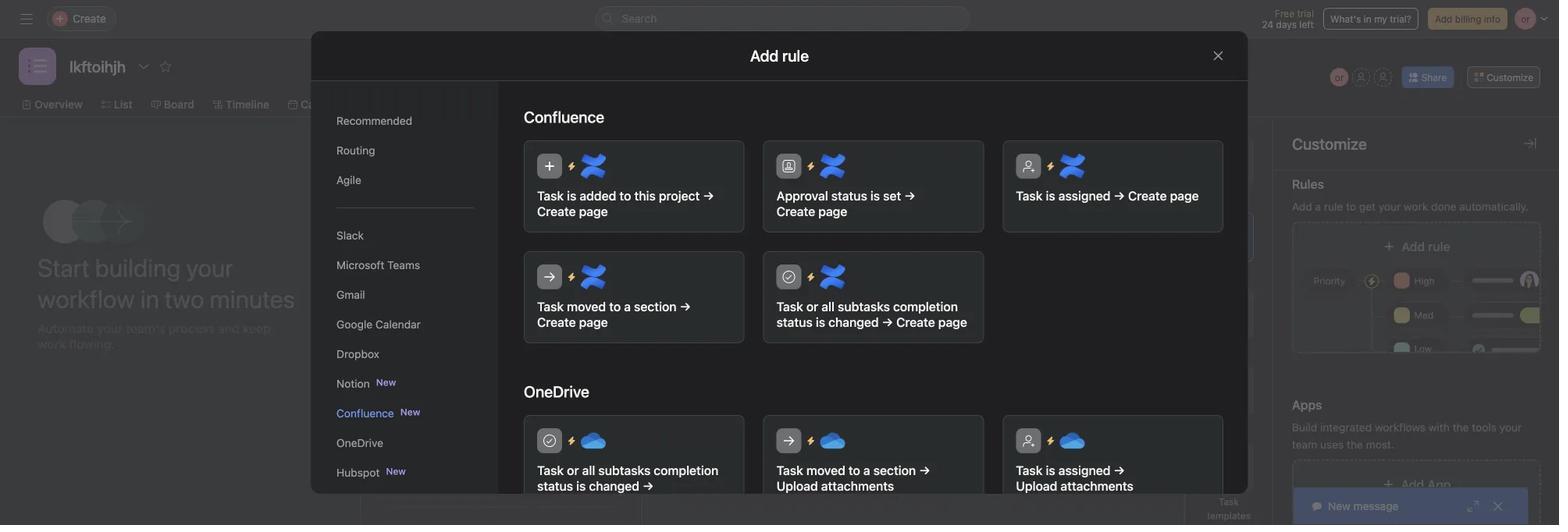 Task type: locate. For each thing, give the bounding box(es) containing it.
completion inside task or all subtasks completion status is changed → create page
[[893, 300, 958, 314]]

status inside the task or all subtasks completion status is changed → upload attachments
[[537, 479, 573, 494]]

add left app
[[1402, 478, 1425, 493]]

1 vertical spatial added
[[533, 215, 577, 233]]

1 horizontal spatial rule
[[1429, 239, 1451, 254]]

task moved to a section → upload attachments button
[[763, 416, 984, 523]]

google calendar button
[[336, 310, 474, 340]]

2 onedrive image from the left
[[1060, 429, 1085, 454]]

new inside hubspot new
[[386, 466, 406, 477]]

my
[[1375, 13, 1388, 24]]

is inside task is assigned → upload attachments
[[1046, 464, 1056, 478]]

0 horizontal spatial moved
[[567, 300, 606, 314]]

1 horizontal spatial in
[[1365, 13, 1372, 24]]

1 vertical spatial moved
[[806, 464, 846, 478]]

2 vertical spatial new
[[386, 466, 406, 477]]

2 create from the top
[[435, 465, 469, 478]]

0 horizontal spatial the
[[1348, 439, 1364, 452]]

moved inside 'task moved to a section → create page'
[[567, 300, 606, 314]]

1 horizontal spatial status
[[777, 315, 813, 330]]

1 vertical spatial calendar
[[375, 318, 421, 331]]

low
[[1415, 344, 1433, 355]]

confluence image up approval status is set → create page
[[820, 154, 845, 179]]

confluence image inside task or all subtasks completion status is changed → create page button
[[820, 265, 845, 290]]

add inside button
[[1048, 413, 1068, 426]]

automatically.
[[1460, 200, 1530, 213]]

subtasks up what
[[838, 300, 890, 314]]

timeline link
[[213, 96, 269, 113]]

how will tasks be added to this project?
[[408, 215, 595, 255]]

section for task moved to a section → create page
[[634, 300, 677, 314]]

1 vertical spatial confluence image
[[820, 265, 845, 290]]

0 horizontal spatial this
[[510, 279, 526, 290]]

completion inside the task or all subtasks completion status is changed → upload attachments
[[654, 464, 719, 478]]

project right "additional"
[[1151, 413, 1187, 426]]

section inside "button"
[[748, 242, 791, 257]]

→ inside task is added to this project → create page
[[703, 189, 714, 203]]

uses
[[1321, 439, 1345, 452]]

1 confluence image from the top
[[820, 154, 845, 179]]

onedrive right into
[[524, 383, 589, 401]]

is inside the task or all subtasks completion status is changed → upload attachments
[[576, 479, 586, 494]]

section up untitled
[[699, 219, 733, 230]]

microsoft teams
[[336, 259, 420, 272]]

the
[[1453, 421, 1470, 434], [1348, 439, 1364, 452]]

with up manually in the bottom of the page
[[444, 279, 463, 290]]

calendar
[[301, 98, 347, 111], [375, 318, 421, 331]]

1 horizontal spatial section
[[1018, 219, 1052, 230]]

should
[[879, 316, 909, 327]]

be
[[511, 215, 529, 233]]

onedrive inside onedrive button
[[336, 437, 383, 450]]

add for add app
[[1402, 478, 1425, 493]]

task
[[776, 275, 795, 286]]

rule up high
[[1429, 239, 1451, 254]]

1 onedrive image from the left
[[820, 429, 845, 454]]

to inside when tasks move to this section, what should happen automatically?
[[784, 316, 793, 327]]

0 horizontal spatial section
[[699, 219, 733, 230]]

in
[[1365, 13, 1372, 24], [140, 284, 159, 314]]

1 assigned from the top
[[1059, 189, 1111, 203]]

close image
[[1493, 501, 1505, 513]]

templates
[[1208, 511, 1251, 522]]

0 horizontal spatial upload attachments
[[537, 495, 655, 510]]

all up "section,"
[[822, 300, 835, 314]]

a inside task moved to a section → upload attachments
[[864, 464, 870, 478]]

0 vertical spatial rule
[[1325, 200, 1344, 213]]

onedrive image for to
[[820, 429, 845, 454]]

task is assigned → upload attachments button
[[1003, 416, 1224, 523]]

tasks down template
[[497, 482, 524, 495]]

2 confluence image from the top
[[820, 265, 845, 290]]

build
[[1293, 421, 1318, 434]]

create page down approval
[[777, 204, 847, 219]]

new down onedrive button
[[386, 466, 406, 477]]

when tasks move to this section, what should happen automatically?
[[702, 316, 909, 341]]

1 horizontal spatial completion
[[893, 300, 958, 314]]

confluence image for to
[[581, 265, 606, 290]]

1 vertical spatial section
[[634, 300, 677, 314]]

task inside task moved to a section → upload attachments
[[777, 464, 803, 478]]

added inside task is added to this project → create page
[[580, 189, 616, 203]]

status down easily
[[537, 479, 573, 494]]

1 vertical spatial with
[[1429, 421, 1451, 434]]

→ inside the task or all subtasks completion status is changed → upload attachments
[[643, 479, 654, 494]]

project inside anyone with access to this project can add tasks manually
[[529, 279, 560, 290]]

your
[[1379, 200, 1402, 213], [186, 253, 233, 283], [97, 321, 123, 336], [1500, 421, 1523, 434]]

template
[[480, 465, 525, 478]]

0 vertical spatial this
[[634, 189, 656, 203]]

0 horizontal spatial section
[[634, 300, 677, 314]]

0 vertical spatial calendar
[[301, 98, 347, 111]]

add a rule to get your work done automatically.
[[1293, 200, 1530, 213]]

overview link
[[22, 96, 83, 113]]

teams
[[387, 259, 420, 272]]

1 vertical spatial confluence
[[336, 407, 394, 420]]

tasks inside form submissions create a form that turns submissions into tasks
[[522, 398, 549, 411]]

or inside the task or all subtasks completion status is changed → upload attachments
[[567, 464, 579, 478]]

confluence image for or
[[820, 265, 845, 290]]

to
[[619, 189, 631, 203], [1347, 200, 1357, 213], [581, 215, 595, 233], [499, 279, 507, 290], [609, 300, 621, 314], [784, 316, 793, 327], [1071, 413, 1081, 426], [849, 464, 860, 478], [528, 465, 538, 478]]

to inside task moved to a section → upload attachments
[[849, 464, 860, 478]]

into
[[500, 398, 519, 411]]

0 horizontal spatial rule
[[1325, 200, 1344, 213]]

task for task moved to a section → upload attachments
[[777, 464, 803, 478]]

with
[[444, 279, 463, 290], [1429, 421, 1451, 434]]

confluence image right can
[[581, 265, 606, 290]]

add to an additional project
[[1048, 413, 1187, 426]]

1 vertical spatial create
[[435, 465, 469, 478]]

0 vertical spatial onedrive
[[524, 383, 589, 401]]

create up submissions
[[435, 381, 469, 394]]

1 horizontal spatial onedrive
[[524, 383, 589, 401]]

0 horizontal spatial in
[[140, 284, 159, 314]]

status
[[831, 189, 867, 203], [777, 315, 813, 330], [537, 479, 573, 494]]

2 vertical spatial section
[[874, 464, 916, 478]]

moved for upload attachments
[[806, 464, 846, 478]]

create page left 3
[[1128, 189, 1199, 203]]

1 vertical spatial or
[[806, 300, 819, 314]]

2 vertical spatial or
[[567, 464, 579, 478]]

confluence image inside task is added to this project → create page button
[[581, 154, 606, 179]]

subtasks down onedrive image
[[598, 464, 651, 478]]

confluence
[[524, 108, 604, 126], [336, 407, 394, 420]]

task for task moved to a section → create page
[[537, 300, 564, 314]]

status inside task or all subtasks completion status is changed → create page
[[777, 315, 813, 330]]

create page down can
[[537, 315, 608, 330]]

confluence image up 'task is assigned → create page'
[[1060, 154, 1085, 179]]

0 horizontal spatial changed
[[589, 479, 639, 494]]

automatically?
[[739, 330, 804, 341]]

expand new message image
[[1468, 501, 1480, 513]]

rule left the get
[[1325, 200, 1344, 213]]

2 horizontal spatial status
[[831, 189, 867, 203]]

your left team's
[[97, 321, 123, 336]]

confluence image inside approval status is set → create page button
[[820, 154, 845, 179]]

a
[[1316, 200, 1322, 213], [624, 300, 631, 314], [472, 381, 478, 394], [864, 464, 870, 478], [472, 465, 478, 478]]

to inside how will tasks be added to this project?
[[581, 215, 595, 233]]

onedrive image inside task moved to a section → upload attachments button
[[820, 429, 845, 454]]

or down what's
[[1336, 72, 1345, 83]]

add inside "button"
[[729, 413, 749, 426]]

in up team's
[[140, 284, 159, 314]]

customize up rules
[[1293, 134, 1368, 153]]

add for add collaborators
[[729, 413, 749, 426]]

0 horizontal spatial or
[[567, 464, 579, 478]]

1 vertical spatial the
[[1348, 439, 1364, 452]]

0 horizontal spatial onedrive
[[336, 437, 383, 450]]

2 horizontal spatial project
[[1151, 413, 1187, 426]]

1 horizontal spatial confluence
[[524, 108, 604, 126]]

confluence image inside task is assigned → create page button
[[1060, 154, 1085, 179]]

0 vertical spatial changed
[[829, 315, 879, 330]]

the left tools
[[1453, 421, 1470, 434]]

1 horizontal spatial added
[[580, 189, 616, 203]]

to inside task is added to this project → create page
[[619, 189, 631, 203]]

create inside form submissions create a form that turns submissions into tasks
[[435, 381, 469, 394]]

or right template
[[567, 464, 579, 478]]

dashboard
[[477, 98, 533, 111]]

1 horizontal spatial subtasks
[[838, 300, 890, 314]]

None text field
[[66, 52, 130, 80]]

status left set
[[831, 189, 867, 203]]

1 horizontal spatial this
[[634, 189, 656, 203]]

trial?
[[1391, 13, 1412, 24]]

subtasks
[[838, 300, 890, 314], [598, 464, 651, 478]]

is
[[567, 189, 576, 203], [871, 189, 880, 203], [1046, 189, 1056, 203], [816, 315, 825, 330], [1046, 464, 1056, 478], [576, 479, 586, 494]]

or button
[[1331, 68, 1350, 87]]

1 vertical spatial this
[[510, 279, 526, 290]]

project up untitled
[[659, 189, 700, 203]]

agile button
[[336, 166, 474, 195]]

1 horizontal spatial customize
[[1488, 72, 1534, 83]]

onedrive image up task moved to a section → upload attachments
[[820, 429, 845, 454]]

slack button
[[336, 221, 474, 251]]

in left my
[[1365, 13, 1372, 24]]

1 horizontal spatial section
[[748, 242, 791, 257]]

task templates create a template to easily standardize tasks
[[435, 449, 570, 495]]

forms
[[1216, 420, 1243, 431]]

0 horizontal spatial confluence
[[336, 407, 394, 420]]

add rule
[[751, 46, 809, 65]]

completion for upload attachments
[[654, 464, 719, 478]]

1 incomplete task
[[718, 275, 795, 286]]

create up 'standardize'
[[435, 465, 469, 478]]

tasks left "move"
[[731, 316, 755, 327]]

section,
[[815, 316, 851, 327]]

upload attachments
[[777, 479, 894, 494], [1016, 479, 1134, 494], [537, 495, 655, 510]]

create page inside task is added to this project → create page
[[537, 204, 608, 219]]

tasks down anyone
[[409, 293, 432, 304]]

0 vertical spatial confluence
[[524, 108, 604, 126]]

section inside task moved to a section → upload attachments
[[874, 464, 916, 478]]

add left "an"
[[1048, 413, 1068, 426]]

how
[[408, 215, 440, 233]]

confluence new
[[336, 407, 420, 420]]

task for task is assigned → create page
[[1016, 189, 1043, 203]]

section inside 'task moved to a section → create page'
[[634, 300, 677, 314]]

list link
[[101, 96, 133, 113]]

days
[[1277, 19, 1297, 30]]

moved down add
[[567, 300, 606, 314]]

task inside the task or all subtasks completion status is changed → upload attachments
[[537, 464, 564, 478]]

create inside task templates create a template to easily standardize tasks
[[435, 465, 469, 478]]

2 horizontal spatial this
[[796, 316, 813, 327]]

0 horizontal spatial project
[[529, 279, 560, 290]]

in inside start building your workflow in two minutes automate your team's process and keep work flowing.
[[140, 284, 159, 314]]

1 horizontal spatial all
[[822, 300, 835, 314]]

create for create a template to easily standardize tasks
[[435, 465, 469, 478]]

all for task or all subtasks completion status is changed → upload attachments
[[582, 464, 595, 478]]

upload attachments down easily
[[537, 495, 655, 510]]

assigned inside task is assigned → upload attachments
[[1059, 464, 1111, 478]]

0 vertical spatial subtasks
[[838, 300, 890, 314]]

moved down add collaborators "button" on the bottom
[[806, 464, 846, 478]]

1 horizontal spatial upload attachments
[[777, 479, 894, 494]]

all
[[822, 300, 835, 314], [582, 464, 595, 478]]

task inside 'task moved to a section → create page'
[[537, 300, 564, 314]]

new inside the "confluence new"
[[400, 407, 420, 418]]

with inside build integrated workflows with the tools your team uses the most.
[[1429, 421, 1451, 434]]

all for task or all subtasks completion status is changed → create page
[[822, 300, 835, 314]]

or up when tasks move to this section, what should happen automatically?
[[806, 300, 819, 314]]

close this dialog image
[[1213, 50, 1225, 62]]

0 vertical spatial added
[[580, 189, 616, 203]]

0 vertical spatial completion
[[893, 300, 958, 314]]

this for added
[[634, 189, 656, 203]]

0 vertical spatial create
[[435, 381, 469, 394]]

onedrive up hubspot
[[336, 437, 383, 450]]

recommended button
[[336, 106, 474, 136]]

0 vertical spatial with
[[444, 279, 463, 290]]

onedrive button
[[336, 429, 474, 459]]

0 horizontal spatial with
[[444, 279, 463, 290]]

24
[[1263, 19, 1274, 30]]

timeline
[[226, 98, 269, 111]]

1 horizontal spatial calendar
[[375, 318, 421, 331]]

create page inside task or all subtasks completion status is changed → create page
[[897, 315, 967, 330]]

upload attachments down add collaborators "button" on the bottom
[[777, 479, 894, 494]]

2 horizontal spatial section
[[874, 464, 916, 478]]

add to starred image
[[159, 60, 172, 73]]

onedrive image
[[820, 429, 845, 454], [1060, 429, 1085, 454]]

create page right what
[[897, 315, 967, 330]]

share button
[[1403, 66, 1455, 88]]

integrated
[[1321, 421, 1373, 434]]

1 vertical spatial all
[[582, 464, 595, 478]]

0 vertical spatial all
[[822, 300, 835, 314]]

moved for create page
[[567, 300, 606, 314]]

confluence image inside task moved to a section → create page button
[[581, 265, 606, 290]]

add inside "button"
[[1436, 13, 1453, 24]]

to inside task templates create a template to easily standardize tasks
[[528, 465, 538, 478]]

create for create a form that turns submissions into tasks
[[435, 381, 469, 394]]

or inside task or all subtasks completion status is changed → create page
[[806, 300, 819, 314]]

onedrive image down "an"
[[1060, 429, 1085, 454]]

1 horizontal spatial moved
[[806, 464, 846, 478]]

added
[[580, 189, 616, 203], [533, 215, 577, 233]]

task for task is assigned → upload attachments
[[1016, 464, 1043, 478]]

1 horizontal spatial with
[[1429, 421, 1451, 434]]

the down integrated
[[1348, 439, 1364, 452]]

upload attachments down "an"
[[1016, 479, 1134, 494]]

moved
[[567, 300, 606, 314], [806, 464, 846, 478]]

with right workflows
[[1429, 421, 1451, 434]]

assigned inside task is assigned → create page button
[[1059, 189, 1111, 203]]

add inside button
[[1402, 478, 1425, 493]]

0 vertical spatial confluence image
[[820, 154, 845, 179]]

0 horizontal spatial subtasks
[[598, 464, 651, 478]]

2 horizontal spatial or
[[1336, 72, 1345, 83]]

this inside anyone with access to this project can add tasks manually
[[510, 279, 526, 290]]

→ inside task moved to a section → upload attachments
[[919, 464, 931, 478]]

calendar link
[[288, 96, 347, 113]]

to inside button
[[1071, 413, 1081, 426]]

task or all subtasks completion status is changed → create page
[[777, 300, 967, 330]]

tasks down turns
[[522, 398, 549, 411]]

section down 'task is assigned → create page'
[[1018, 219, 1052, 230]]

subtasks inside task or all subtasks completion status is changed → create page
[[838, 300, 890, 314]]

left
[[1300, 19, 1315, 30]]

1 vertical spatial changed
[[589, 479, 639, 494]]

1 vertical spatial new
[[400, 407, 420, 418]]

0 vertical spatial the
[[1453, 421, 1470, 434]]

1 vertical spatial assigned
[[1059, 464, 1111, 478]]

2 section from the left
[[1018, 219, 1052, 230]]

dropbox button
[[336, 340, 474, 369]]

all inside task or all subtasks completion status is changed → create page
[[822, 300, 835, 314]]

your right tools
[[1500, 421, 1523, 434]]

hubspot new
[[336, 466, 406, 480]]

customize button
[[1468, 66, 1541, 88]]

0 horizontal spatial onedrive image
[[820, 429, 845, 454]]

0 horizontal spatial completion
[[654, 464, 719, 478]]

0 vertical spatial customize
[[1488, 72, 1534, 83]]

new up the "confluence new"
[[376, 377, 396, 388]]

1 horizontal spatial or
[[806, 300, 819, 314]]

task is assigned → upload attachments
[[1016, 464, 1134, 494]]

changed inside task or all subtasks completion status is changed → create page
[[829, 315, 879, 330]]

status for task or all subtasks completion status is changed → upload attachments
[[537, 479, 573, 494]]

0 vertical spatial moved
[[567, 300, 606, 314]]

create page right be
[[537, 204, 608, 219]]

confluence image up task is added to this project → create page
[[581, 154, 606, 179]]

upload attachments inside task moved to a section → upload attachments
[[777, 479, 894, 494]]

or inside button
[[1336, 72, 1345, 83]]

0 vertical spatial or
[[1336, 72, 1345, 83]]

is inside approval status is set → create page
[[871, 189, 880, 203]]

1 vertical spatial status
[[777, 315, 813, 330]]

task for task or all subtasks completion status is changed → upload attachments
[[537, 464, 564, 478]]

0 vertical spatial status
[[831, 189, 867, 203]]

task inside 'task templates'
[[1219, 497, 1240, 508]]

status left "section,"
[[777, 315, 813, 330]]

tasks up the this project?
[[470, 215, 507, 233]]

done
[[1432, 200, 1457, 213]]

1 vertical spatial project
[[529, 279, 560, 290]]

all down onedrive image
[[582, 464, 595, 478]]

0 vertical spatial project
[[659, 189, 700, 203]]

add app button
[[1293, 460, 1542, 526]]

new for confluence
[[400, 407, 420, 418]]

confluence for confluence
[[524, 108, 604, 126]]

workflows
[[1376, 421, 1426, 434]]

most.
[[1367, 439, 1395, 452]]

2 vertical spatial status
[[537, 479, 573, 494]]

add left billing
[[1436, 13, 1453, 24]]

high
[[1415, 276, 1436, 287]]

moved inside task moved to a section → upload attachments
[[806, 464, 846, 478]]

1 vertical spatial onedrive
[[336, 437, 383, 450]]

add left collaborators
[[729, 413, 749, 426]]

will
[[444, 215, 466, 233]]

add down rules
[[1293, 200, 1313, 213]]

add up high
[[1402, 239, 1426, 254]]

all inside the task or all subtasks completion status is changed → upload attachments
[[582, 464, 595, 478]]

changed for create page
[[829, 315, 879, 330]]

onedrive
[[524, 383, 589, 401], [336, 437, 383, 450]]

1 horizontal spatial changed
[[829, 315, 879, 330]]

tasks inside anyone with access to this project can add tasks manually
[[409, 293, 432, 304]]

gmail button
[[336, 280, 474, 310]]

confluence image down untitled section "button"
[[820, 265, 845, 290]]

upload attachments inside the task or all subtasks completion status is changed → upload attachments
[[537, 495, 655, 510]]

task inside task is assigned → upload attachments
[[1016, 464, 1043, 478]]

new up onedrive button
[[400, 407, 420, 418]]

add billing info button
[[1429, 8, 1508, 30]]

project left can
[[529, 279, 560, 290]]

this inside task is added to this project → create page
[[634, 189, 656, 203]]

0 horizontal spatial added
[[533, 215, 577, 233]]

confluence image
[[820, 154, 845, 179], [820, 265, 845, 290]]

create page inside approval status is set → create page
[[777, 204, 847, 219]]

subtasks inside the task or all subtasks completion status is changed → upload attachments
[[598, 464, 651, 478]]

onedrive image inside 'task is assigned → upload attachments' button
[[1060, 429, 1085, 454]]

assigned for onedrive
[[1059, 464, 1111, 478]]

confluence image
[[581, 154, 606, 179], [1060, 154, 1085, 179], [581, 265, 606, 290]]

0 vertical spatial assigned
[[1059, 189, 1111, 203]]

new inside notion new
[[376, 377, 396, 388]]

0 vertical spatial new
[[376, 377, 396, 388]]

customize down info
[[1488, 72, 1534, 83]]

or for task or all subtasks completion status is changed → upload attachments
[[567, 464, 579, 478]]

task inside task or all subtasks completion status is changed → create page
[[777, 300, 803, 314]]

2 assigned from the top
[[1059, 464, 1111, 478]]

create page inside 'task moved to a section → create page'
[[537, 315, 608, 330]]

1 vertical spatial rule
[[1429, 239, 1451, 254]]

changed inside the task or all subtasks completion status is changed → upload attachments
[[589, 479, 639, 494]]

add
[[1436, 13, 1453, 24], [1293, 200, 1313, 213], [1402, 239, 1426, 254], [729, 413, 749, 426], [1048, 413, 1068, 426], [1402, 478, 1425, 493]]

new for notion
[[376, 377, 396, 388]]

1 horizontal spatial onedrive image
[[1060, 429, 1085, 454]]

confluence image for added
[[581, 154, 606, 179]]

task inside task is added to this project → create page
[[537, 189, 564, 203]]

1 vertical spatial customize
[[1293, 134, 1368, 153]]

1 horizontal spatial project
[[659, 189, 700, 203]]

app
[[1428, 478, 1452, 493]]

1 vertical spatial in
[[140, 284, 159, 314]]

confluence inside the "confluence new"
[[336, 407, 394, 420]]

1 horizontal spatial the
[[1453, 421, 1470, 434]]

1 create from the top
[[435, 381, 469, 394]]

0 vertical spatial in
[[1365, 13, 1372, 24]]

1 vertical spatial completion
[[654, 464, 719, 478]]

1 vertical spatial subtasks
[[598, 464, 651, 478]]

this inside when tasks move to this section, what should happen automatically?
[[796, 316, 813, 327]]

0 vertical spatial section
[[748, 242, 791, 257]]

2 vertical spatial project
[[1151, 413, 1187, 426]]

project inside task is added to this project → create page
[[659, 189, 700, 203]]

1 section from the left
[[699, 219, 733, 230]]

two minutes
[[165, 284, 295, 314]]

2 vertical spatial this
[[796, 316, 813, 327]]



Task type: vqa. For each thing, say whether or not it's contained in the screenshot.
"standardize"
yes



Task type: describe. For each thing, give the bounding box(es) containing it.
task for task is added to this project → create page
[[537, 189, 564, 203]]

your inside build integrated workflows with the tools your team uses the most.
[[1500, 421, 1523, 434]]

work
[[1405, 200, 1429, 213]]

team's
[[126, 321, 165, 336]]

a inside task templates create a template to easily standardize tasks
[[472, 465, 478, 478]]

task templates
[[435, 449, 513, 462]]

new for hubspot
[[386, 466, 406, 477]]

that
[[507, 381, 527, 394]]

set
[[883, 189, 901, 203]]

add collaborators
[[729, 413, 818, 426]]

completion for create page
[[893, 300, 958, 314]]

your right the get
[[1379, 200, 1402, 213]]

this for access
[[510, 279, 526, 290]]

what's in my trial? button
[[1324, 8, 1419, 30]]

this for move
[[796, 316, 813, 327]]

list image
[[28, 57, 47, 76]]

board
[[164, 98, 195, 111]]

1
[[718, 275, 722, 286]]

process
[[169, 321, 215, 336]]

0 horizontal spatial customize
[[1293, 134, 1368, 153]]

tasks inside task templates create a template to easily standardize tasks
[[497, 482, 524, 495]]

trial
[[1298, 8, 1315, 19]]

confluence for confluence new
[[336, 407, 394, 420]]

calendar inside button
[[375, 318, 421, 331]]

and
[[218, 321, 240, 336]]

0 horizontal spatial calendar
[[301, 98, 347, 111]]

get
[[1360, 200, 1376, 213]]

→ inside 'task moved to a section → create page'
[[680, 300, 691, 314]]

task is added to this project → create page
[[537, 189, 714, 219]]

additional
[[1099, 413, 1148, 426]]

notion
[[336, 378, 370, 391]]

team
[[1293, 439, 1318, 452]]

standardize
[[435, 482, 494, 495]]

customize inside dropdown button
[[1488, 72, 1534, 83]]

status inside approval status is set → create page
[[831, 189, 867, 203]]

add
[[581, 279, 598, 290]]

2 horizontal spatial upload attachments
[[1016, 479, 1134, 494]]

workflow
[[378, 98, 427, 111]]

3
[[1213, 191, 1219, 202]]

your up two minutes
[[186, 253, 233, 283]]

project for can
[[529, 279, 560, 290]]

search button
[[596, 6, 971, 31]]

task or all subtasks completion status is changed → create page button
[[763, 252, 984, 344]]

→ inside task is assigned → upload attachments
[[1114, 464, 1125, 478]]

subtasks for create page
[[838, 300, 890, 314]]

search list box
[[596, 6, 971, 31]]

share
[[1422, 72, 1448, 83]]

agile
[[336, 174, 361, 187]]

a inside form submissions create a form that turns submissions into tasks
[[472, 381, 478, 394]]

routing button
[[336, 136, 474, 166]]

easily
[[541, 465, 570, 478]]

task or all subtasks completion status is changed → upload attachments button
[[524, 416, 745, 523]]

→ inside task or all subtasks completion status is changed → create page
[[882, 315, 893, 330]]

add for add billing info
[[1436, 13, 1453, 24]]

task is assigned → create page
[[1016, 189, 1199, 203]]

confluence image for assigned
[[1060, 154, 1085, 179]]

in inside button
[[1365, 13, 1372, 24]]

dropbox
[[336, 348, 379, 361]]

hubspot
[[336, 467, 380, 480]]

gmail
[[336, 289, 365, 302]]

task is assigned → create page button
[[1003, 141, 1224, 233]]

→ inside approval status is set → create page
[[904, 189, 916, 203]]

priority
[[1314, 276, 1346, 287]]

changed for upload attachments
[[589, 479, 639, 494]]

add app
[[1402, 478, 1452, 493]]

list
[[114, 98, 133, 111]]

build integrated workflows with the tools your team uses the most.
[[1293, 421, 1523, 452]]

is inside task or all subtasks completion status is changed → create page
[[816, 315, 825, 330]]

info
[[1485, 13, 1501, 24]]

task moved to a section → create page button
[[524, 252, 745, 344]]

confluence image for status
[[820, 154, 845, 179]]

to inside anyone with access to this project can add tasks manually
[[499, 279, 507, 290]]

add rule
[[1402, 239, 1451, 254]]

overview
[[34, 98, 83, 111]]

add for add to an additional project
[[1048, 413, 1068, 426]]

form submissions create a form that turns submissions into tasks
[[435, 364, 556, 411]]

approval status is set → create page
[[777, 189, 916, 219]]

section for task moved to a section → upload attachments
[[874, 464, 916, 478]]

task moved to a section → create page
[[537, 300, 691, 330]]

is inside task is added to this project → create page
[[567, 189, 576, 203]]

start building your workflow in two minutes automate your team's process and keep work flowing.
[[37, 253, 295, 352]]

close details image
[[1525, 137, 1537, 150]]

assigned for confluence
[[1059, 189, 1111, 203]]

add for add a rule to get your work done automatically.
[[1293, 200, 1313, 213]]

task for task templates
[[1219, 497, 1240, 508]]

anyone
[[409, 279, 441, 290]]

board link
[[151, 96, 195, 113]]

google calendar
[[336, 318, 421, 331]]

project for →
[[659, 189, 700, 203]]

subtasks for upload attachments
[[598, 464, 651, 478]]

3 fields
[[1213, 191, 1246, 202]]

untitled section button
[[699, 235, 941, 263]]

onedrive image
[[581, 429, 606, 454]]

collaborators
[[752, 413, 818, 426]]

add for add rule
[[1402, 239, 1426, 254]]

status for task or all subtasks completion status is changed → create page
[[777, 315, 813, 330]]

project inside button
[[1151, 413, 1187, 426]]

to inside 'task moved to a section → create page'
[[609, 300, 621, 314]]

task templates
[[1208, 497, 1251, 522]]

google
[[336, 318, 372, 331]]

add to an additional project button
[[1018, 400, 1260, 439]]

move
[[757, 316, 782, 327]]

free trial 24 days left
[[1263, 8, 1315, 30]]

a inside 'task moved to a section → create page'
[[624, 300, 631, 314]]

this project?
[[458, 237, 545, 255]]

task for task or all subtasks completion status is changed → create page
[[777, 300, 803, 314]]

or for task or all subtasks completion status is changed → create page
[[806, 300, 819, 314]]

tasks inside when tasks move to this section, what should happen automatically?
[[731, 316, 755, 327]]

onedrive image for assigned
[[1060, 429, 1085, 454]]

workflow
[[37, 284, 135, 314]]

routing
[[336, 144, 375, 157]]

approval status is set → create page button
[[763, 141, 984, 233]]

add billing info
[[1436, 13, 1501, 24]]

med
[[1415, 310, 1434, 321]]

with inside anyone with access to this project can add tasks manually
[[444, 279, 463, 290]]

form
[[480, 381, 504, 394]]

approval
[[777, 189, 828, 203]]

tasks inside how will tasks be added to this project?
[[470, 215, 507, 233]]

add collaborators button
[[699, 400, 941, 439]]

when
[[702, 316, 728, 327]]

form submissions
[[435, 364, 529, 377]]

added inside how will tasks be added to this project?
[[533, 215, 577, 233]]

happen
[[702, 330, 736, 341]]

rules
[[1293, 177, 1325, 192]]

recommended
[[336, 114, 412, 127]]

notion new
[[336, 377, 396, 391]]

more options
[[380, 327, 440, 338]]

workflow link
[[366, 96, 427, 113]]

what's in my trial?
[[1331, 13, 1412, 24]]



